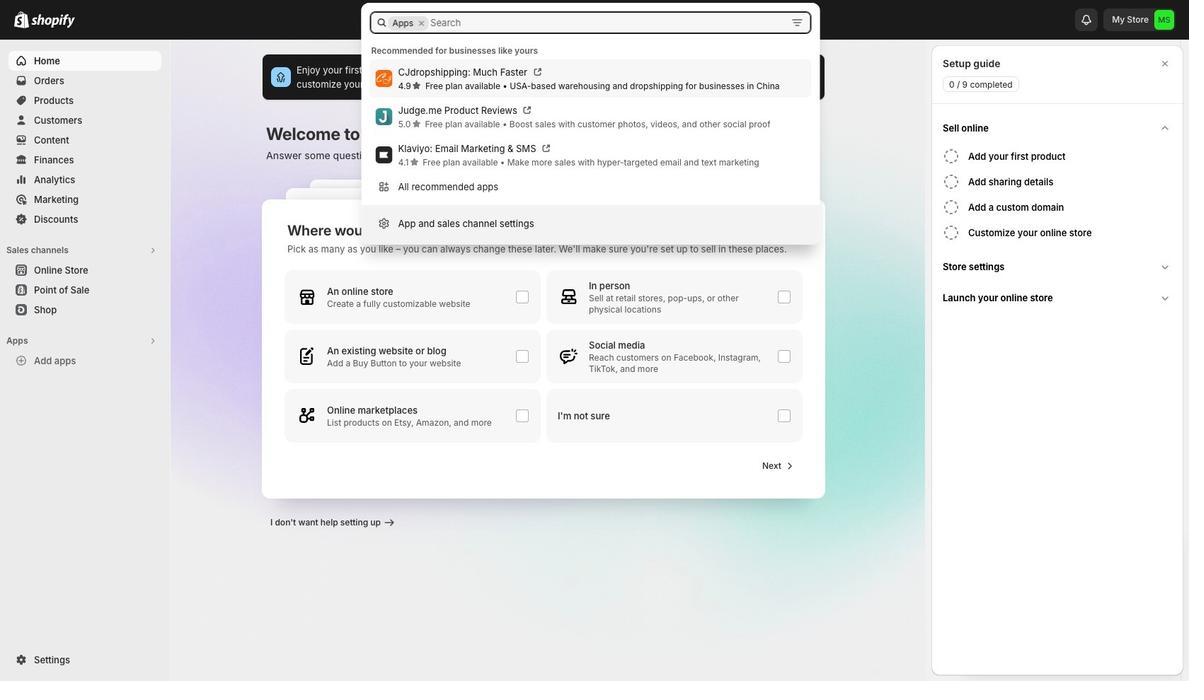 Task type: describe. For each thing, give the bounding box(es) containing it.
mark customize your online store as done image
[[943, 224, 960, 241]]

mark add a custom domain as done image
[[943, 199, 960, 216]]

results menu
[[370, 59, 811, 200]]

cjdropshipping: much faster image
[[375, 70, 392, 87]]



Task type: locate. For each thing, give the bounding box(es) containing it.
shopify image
[[31, 14, 75, 28]]

dialog
[[931, 45, 1183, 676]]

menu item
[[370, 59, 811, 98]]

klaviyo: email marketing & sms image
[[375, 147, 392, 163]]

Search text field
[[429, 11, 785, 34]]

mark add sharing details as done image
[[943, 173, 960, 190]]

judge.me product reviews image
[[375, 108, 392, 125]]

mark add your first product as done image
[[943, 148, 960, 165]]



Task type: vqa. For each thing, say whether or not it's contained in the screenshot.
Upload new
no



